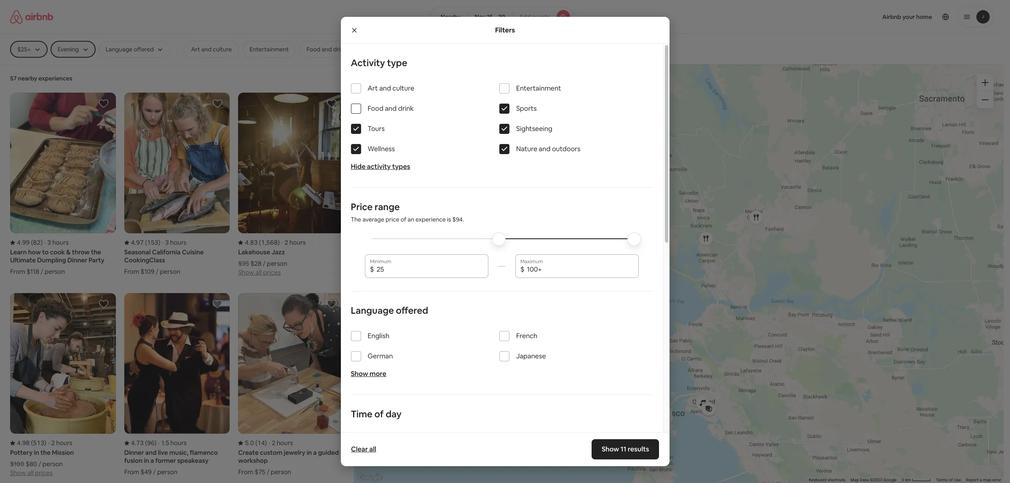 Task type: locate. For each thing, give the bounding box(es) containing it.
hours inside pottery in the mission group
[[56, 440, 72, 448]]

1 vertical spatial the
[[40, 449, 51, 457]]

/ inside learn how to cook & throw the ultimate dumpling dinner party from $118 / person
[[41, 268, 43, 276]]

5.0 out of 5 average rating,  14 reviews image
[[238, 440, 267, 448]]

4.99 (82)
[[17, 239, 43, 247]]

· 3 hours up cook
[[44, 239, 69, 247]]

3 inside learn how to cook & throw the ultimate dumpling dinner party group
[[47, 239, 51, 247]]

0 vertical spatial art
[[191, 46, 200, 53]]

1 horizontal spatial dinner
[[124, 449, 144, 457]]

2 vertical spatial all
[[27, 469, 34, 477]]

speakeasy
[[177, 457, 209, 465]]

person down dumpling
[[45, 268, 65, 276]]

· inside 'lakehouse jazz' group
[[282, 239, 283, 247]]

· left 1.5
[[158, 440, 160, 448]]

0 horizontal spatial · 3 hours
[[44, 239, 69, 247]]

1 horizontal spatial 2
[[272, 440, 275, 448]]

4.99
[[17, 239, 30, 247]]

0 vertical spatial prices
[[263, 269, 281, 277]]

a up $49
[[151, 457, 154, 465]]

1 vertical spatial culture
[[393, 84, 414, 93]]

0 vertical spatial food and drink
[[307, 46, 347, 53]]

person inside lakehouse jazz $35 $28 / person show all prices
[[267, 260, 287, 268]]

1 vertical spatial food
[[368, 104, 384, 113]]

results
[[628, 445, 650, 454]]

show all prices button inside 'lakehouse jazz' group
[[238, 268, 281, 277]]

food inside filters "dialog"
[[368, 104, 384, 113]]

ultimate
[[10, 256, 36, 264]]

keyboard shortcuts
[[809, 478, 846, 483]]

5
[[902, 478, 905, 483]]

pottery in the mission group
[[10, 294, 116, 477]]

4.97
[[131, 239, 144, 247]]

show all prices button down lakehouse
[[238, 268, 281, 277]]

add to wishlist image inside 'dinner and live music, flamenco fusion in a former speakeasy' group
[[213, 299, 223, 310]]

4.73 out of 5 average rating,  96 reviews image
[[124, 440, 157, 448]]

hours for custom
[[277, 440, 293, 448]]

add to wishlist image
[[99, 99, 109, 109], [213, 99, 223, 109]]

create custom jewelry in a guided workshop group
[[238, 294, 344, 477]]

· right (14)
[[269, 440, 270, 448]]

art and culture inside button
[[191, 46, 232, 53]]

add to wishlist image for dinner and live music, flamenco fusion in a former speakeasy from $49 / person
[[213, 299, 223, 310]]

in inside dinner and live music, flamenco fusion in a former speakeasy from $49 / person
[[144, 457, 149, 465]]

15
[[487, 13, 493, 21]]

1 horizontal spatial 3
[[165, 239, 169, 247]]

show all prices button for show
[[10, 469, 53, 477]]

art and culture inside filters "dialog"
[[368, 84, 414, 93]]

· 2 hours inside 'lakehouse jazz' group
[[282, 239, 306, 247]]

1 horizontal spatial all
[[256, 269, 262, 277]]

entertainment inside button
[[250, 46, 289, 53]]

· 3 hours up california
[[162, 239, 187, 247]]

4.83 (1,568)
[[245, 239, 280, 247]]

/ inside pottery in the mission $100 $80 / person show all prices
[[38, 461, 41, 469]]

dinner and live music, flamenco fusion in a former speakeasy from $49 / person
[[124, 449, 218, 477]]

$94.
[[453, 216, 464, 223]]

hours inside 'lakehouse jazz' group
[[290, 239, 306, 247]]

dinner down 4.73
[[124, 449, 144, 457]]

&
[[66, 248, 71, 256]]

/ right $75
[[267, 469, 270, 477]]

–
[[494, 13, 497, 21]]

1 horizontal spatial · 3 hours
[[162, 239, 187, 247]]

guided
[[318, 449, 339, 457]]

a left guided
[[313, 449, 317, 457]]

dinner inside learn how to cook & throw the ultimate dumpling dinner party from $118 / person
[[67, 256, 87, 264]]

from
[[10, 268, 25, 276], [124, 268, 139, 276], [124, 469, 139, 477], [238, 469, 253, 477]]

4.83 out of 5 average rating,  1,568 reviews image
[[238, 239, 280, 247]]

· for (14)
[[269, 440, 270, 448]]

/ right $80
[[38, 461, 41, 469]]

the inside pottery in the mission $100 $80 / person show all prices
[[40, 449, 51, 457]]

2 inside 'lakehouse jazz' group
[[285, 239, 288, 247]]

0 vertical spatial art and culture
[[191, 46, 232, 53]]

person inside pottery in the mission $100 $80 / person show all prices
[[43, 461, 63, 469]]

/ right $28
[[263, 260, 266, 268]]

add to wishlist image inside 'lakehouse jazz' group
[[327, 99, 337, 109]]

hours up cook
[[52, 239, 69, 247]]

1 horizontal spatial food and drink
[[368, 104, 414, 113]]

· 2 hours inside pottery in the mission group
[[48, 440, 72, 448]]

japanese
[[516, 352, 546, 361]]

from down fusion at the left bottom of the page
[[124, 469, 139, 477]]

time of day
[[351, 409, 402, 420]]

2 $ from the left
[[521, 265, 525, 274]]

0 vertical spatial entertainment
[[250, 46, 289, 53]]

2 up custom
[[272, 440, 275, 448]]

all
[[256, 269, 262, 277], [369, 445, 376, 454], [27, 469, 34, 477]]

· 2 hours up mission
[[48, 440, 72, 448]]

0 horizontal spatial of
[[375, 409, 384, 420]]

range
[[375, 201, 400, 213]]

add to wishlist image inside create custom jewelry in a guided workshop group
[[327, 299, 337, 310]]

1 vertical spatial art
[[368, 84, 378, 93]]

0 horizontal spatial dinner
[[67, 256, 87, 264]]

the inside learn how to cook & throw the ultimate dumpling dinner party from $118 / person
[[91, 248, 101, 256]]

in down (513)
[[34, 449, 39, 457]]

from down the workshop
[[238, 469, 253, 477]]

data
[[860, 478, 869, 483]]

4.73 (96)
[[131, 440, 157, 448]]

1 horizontal spatial a
[[313, 449, 317, 457]]

0 vertical spatial show all prices button
[[238, 268, 281, 277]]

show left more
[[351, 370, 368, 379]]

seasonal
[[124, 248, 151, 256]]

0 vertical spatial drink
[[333, 46, 347, 53]]

of left day
[[375, 409, 384, 420]]

1 horizontal spatial the
[[91, 248, 101, 256]]

1 horizontal spatial $
[[521, 265, 525, 274]]

cuisine
[[182, 248, 204, 256]]

offered
[[396, 305, 428, 317]]

dumpling
[[37, 256, 66, 264]]

time
[[351, 409, 373, 420]]

food and drink inside button
[[307, 46, 347, 53]]

hours up california
[[170, 239, 187, 247]]

in inside pottery in the mission $100 $80 / person show all prices
[[34, 449, 39, 457]]

2 for (14)
[[272, 440, 275, 448]]

4.73
[[131, 440, 144, 448]]

hours right (1,568)
[[290, 239, 306, 247]]

1 horizontal spatial art
[[368, 84, 378, 93]]

· 2 hours up jazz
[[282, 239, 306, 247]]

hours up jewelry on the left
[[277, 440, 293, 448]]

· 2 hours for jazz
[[282, 239, 306, 247]]

from inside dinner and live music, flamenco fusion in a former speakeasy from $49 / person
[[124, 469, 139, 477]]

in up $49
[[144, 457, 149, 465]]

1 horizontal spatial $ text field
[[527, 266, 634, 274]]

· inside learn how to cook & throw the ultimate dumpling dinner party group
[[44, 239, 46, 247]]

prices down $80
[[35, 469, 53, 477]]

Tours button
[[393, 41, 422, 58]]

1 horizontal spatial art and culture
[[368, 84, 414, 93]]

all inside 'button'
[[369, 445, 376, 454]]

$ text field
[[377, 266, 484, 274], [527, 266, 634, 274]]

hours inside 'dinner and live music, flamenco fusion in a former speakeasy' group
[[171, 440, 187, 448]]

how
[[28, 248, 41, 256]]

hours up mission
[[56, 440, 72, 448]]

2 up jazz
[[285, 239, 288, 247]]

· inside pottery in the mission group
[[48, 440, 50, 448]]

art and culture
[[191, 46, 232, 53], [368, 84, 414, 93]]

·
[[44, 239, 46, 247], [162, 239, 164, 247], [282, 239, 283, 247], [48, 440, 50, 448], [158, 440, 160, 448], [269, 440, 270, 448]]

entertainment inside filters "dialog"
[[516, 84, 561, 93]]

· 2 hours up custom
[[269, 440, 293, 448]]

5.0
[[245, 440, 254, 448]]

1 vertical spatial show all prices button
[[10, 469, 53, 477]]

1 horizontal spatial in
[[144, 457, 149, 465]]

show 11 results link
[[592, 440, 660, 460]]

· 1.5 hours
[[158, 440, 187, 448]]

entertainment
[[250, 46, 289, 53], [516, 84, 561, 93]]

0 horizontal spatial prices
[[35, 469, 53, 477]]

5 km button
[[900, 478, 934, 484]]

add to wishlist image inside pottery in the mission group
[[99, 299, 109, 310]]

lakehouse jazz $35 $28 / person show all prices
[[238, 248, 287, 277]]

1 horizontal spatial food
[[368, 104, 384, 113]]

report a map error link
[[967, 478, 1002, 483]]

nature and outdoors
[[516, 145, 581, 153]]

1 horizontal spatial of
[[401, 216, 407, 223]]

drink inside button
[[333, 46, 347, 53]]

of inside price range the average price of an experience is $94.
[[401, 216, 407, 223]]

1 add to wishlist image from the left
[[99, 99, 109, 109]]

· right (82)
[[44, 239, 46, 247]]

art inside filters "dialog"
[[368, 84, 378, 93]]

$
[[370, 265, 374, 274], [521, 265, 525, 274]]

show 11 results
[[602, 445, 650, 454]]

person right $75
[[271, 469, 291, 477]]

person inside learn how to cook & throw the ultimate dumpling dinner party from $118 / person
[[45, 268, 65, 276]]

all down $28
[[256, 269, 262, 277]]

hours inside create custom jewelry in a guided workshop group
[[277, 440, 293, 448]]

· 3 hours
[[44, 239, 69, 247], [162, 239, 187, 247]]

of for terms of use
[[949, 478, 953, 483]]

1 $ from the left
[[370, 265, 374, 274]]

Wellness button
[[475, 41, 513, 58]]

person down california
[[160, 268, 180, 276]]

all down $80
[[27, 469, 34, 477]]

hide activity types
[[351, 162, 410, 171]]

german
[[368, 352, 393, 361]]

· right '(153)'
[[162, 239, 164, 247]]

0 horizontal spatial $
[[370, 265, 374, 274]]

2 3 from the left
[[165, 239, 169, 247]]

0 vertical spatial dinner
[[67, 256, 87, 264]]

· inside 'dinner and live music, flamenco fusion in a former speakeasy' group
[[158, 440, 160, 448]]

of left use
[[949, 478, 953, 483]]

show down $100
[[10, 469, 26, 477]]

profile element
[[584, 0, 994, 34]]

· for (513)
[[48, 440, 50, 448]]

2 · 3 hours from the left
[[162, 239, 187, 247]]

0 horizontal spatial add to wishlist image
[[99, 99, 109, 109]]

from inside seasonal california cuisine cookingclass from $109 / person
[[124, 268, 139, 276]]

2 vertical spatial of
[[949, 478, 953, 483]]

1 vertical spatial of
[[375, 409, 384, 420]]

pottery
[[10, 449, 33, 457]]

art
[[191, 46, 200, 53], [368, 84, 378, 93]]

2 add to wishlist image from the left
[[213, 99, 223, 109]]

show all prices button inside pottery in the mission group
[[10, 469, 53, 477]]

0 horizontal spatial entertainment
[[250, 46, 289, 53]]

cookingclass
[[124, 256, 165, 264]]

1.5
[[162, 440, 169, 448]]

in
[[34, 449, 39, 457], [307, 449, 312, 457], [144, 457, 149, 465]]

and
[[201, 46, 212, 53], [322, 46, 332, 53], [380, 84, 391, 93], [385, 104, 397, 113], [539, 145, 551, 153], [145, 449, 157, 457]]

sports
[[516, 104, 537, 113]]

2 horizontal spatial a
[[980, 478, 982, 483]]

0 vertical spatial culture
[[213, 46, 232, 53]]

language
[[351, 305, 394, 317]]

1 horizontal spatial culture
[[393, 84, 414, 93]]

2 inside pottery in the mission group
[[51, 440, 55, 448]]

2 $ text field from the left
[[527, 266, 634, 274]]

3 up to
[[47, 239, 51, 247]]

1 vertical spatial art and culture
[[368, 84, 414, 93]]

0 vertical spatial the
[[91, 248, 101, 256]]

0 horizontal spatial 2
[[51, 440, 55, 448]]

2 horizontal spatial 2
[[285, 239, 288, 247]]

workshop
[[238, 457, 268, 465]]

2 horizontal spatial in
[[307, 449, 312, 457]]

hours inside learn how to cook & throw the ultimate dumpling dinner party group
[[52, 239, 69, 247]]

0 horizontal spatial $ text field
[[377, 266, 484, 274]]

food
[[307, 46, 320, 53], [368, 104, 384, 113]]

0 horizontal spatial all
[[27, 469, 34, 477]]

culture inside button
[[213, 46, 232, 53]]

/
[[263, 260, 266, 268], [41, 268, 43, 276], [156, 268, 159, 276], [38, 461, 41, 469], [153, 469, 156, 477], [267, 469, 270, 477]]

hours up music,
[[171, 440, 187, 448]]

sightseeing
[[516, 124, 553, 133]]

learn how to cook & throw the ultimate dumpling dinner party group
[[10, 93, 116, 276]]

1 horizontal spatial prices
[[263, 269, 281, 277]]

1 vertical spatial food and drink
[[368, 104, 414, 113]]

language offered
[[351, 305, 428, 317]]

(96)
[[145, 440, 157, 448]]

0 horizontal spatial food and drink
[[307, 46, 347, 53]]

keyboard
[[809, 478, 827, 483]]

2 up mission
[[51, 440, 55, 448]]

1 horizontal spatial add to wishlist image
[[213, 99, 223, 109]]

person down former
[[157, 469, 178, 477]]

Sightseeing button
[[426, 41, 472, 58]]

culture
[[213, 46, 232, 53], [393, 84, 414, 93]]

0 horizontal spatial 3
[[47, 239, 51, 247]]

dinner left party
[[67, 256, 87, 264]]

add to wishlist image for learn how to cook & throw the ultimate dumpling dinner party from $118 / person
[[99, 99, 109, 109]]

from left "$109"
[[124, 268, 139, 276]]

map
[[851, 478, 859, 483]]

1 3 from the left
[[47, 239, 51, 247]]

prices down jazz
[[263, 269, 281, 277]]

1 horizontal spatial drink
[[398, 104, 414, 113]]

wellness
[[368, 145, 395, 153]]

2 horizontal spatial of
[[949, 478, 953, 483]]

· right (513)
[[48, 440, 50, 448]]

3 up california
[[165, 239, 169, 247]]

in right jewelry on the left
[[307, 449, 312, 457]]

person down mission
[[43, 461, 63, 469]]

of for time of day
[[375, 409, 384, 420]]

1 · 3 hours from the left
[[44, 239, 69, 247]]

$80
[[26, 461, 37, 469]]

person down jazz
[[267, 260, 287, 268]]

show all prices button down pottery
[[10, 469, 53, 477]]

/ right "$109"
[[156, 268, 159, 276]]

all right clear
[[369, 445, 376, 454]]

1 horizontal spatial show all prices button
[[238, 268, 281, 277]]

1 vertical spatial dinner
[[124, 449, 144, 457]]

· inside create custom jewelry in a guided workshop group
[[269, 440, 270, 448]]

hours for and
[[171, 440, 187, 448]]

add to wishlist image for create custom jewelry in a guided workshop from $75 / person
[[327, 299, 337, 310]]

©2023
[[870, 478, 883, 483]]

· 3 hours inside seasonal california cuisine cookingclass group
[[162, 239, 187, 247]]

0 horizontal spatial show all prices button
[[10, 469, 53, 477]]

0 vertical spatial all
[[256, 269, 262, 277]]

1 vertical spatial entertainment
[[516, 84, 561, 93]]

· 2 hours for custom
[[269, 440, 293, 448]]

0 horizontal spatial the
[[40, 449, 51, 457]]

· inside seasonal california cuisine cookingclass group
[[162, 239, 164, 247]]

2 horizontal spatial all
[[369, 445, 376, 454]]

0 horizontal spatial food
[[307, 46, 320, 53]]

4.83
[[245, 239, 258, 247]]

· for (1,568)
[[282, 239, 283, 247]]

1 vertical spatial all
[[369, 445, 376, 454]]

· 3 hours for cuisine
[[162, 239, 187, 247]]

· up jazz
[[282, 239, 283, 247]]

activity type
[[351, 57, 408, 69]]

show all prices button
[[238, 268, 281, 277], [10, 469, 53, 477]]

tours
[[368, 124, 385, 133]]

add to wishlist image
[[327, 99, 337, 109], [99, 299, 109, 310], [213, 299, 223, 310], [327, 299, 337, 310]]

1 vertical spatial prices
[[35, 469, 53, 477]]

clear
[[351, 445, 368, 454]]

add to wishlist image for pottery in the mission $100 $80 / person show all prices
[[99, 299, 109, 310]]

a inside dinner and live music, flamenco fusion in a former speakeasy from $49 / person
[[151, 457, 154, 465]]

0 horizontal spatial a
[[151, 457, 154, 465]]

a left 'map'
[[980, 478, 982, 483]]

the down (513)
[[40, 449, 51, 457]]

of left an
[[401, 216, 407, 223]]

0 horizontal spatial art and culture
[[191, 46, 232, 53]]

show down $35
[[238, 269, 254, 277]]

0 vertical spatial food
[[307, 46, 320, 53]]

0 horizontal spatial art
[[191, 46, 200, 53]]

0 horizontal spatial in
[[34, 449, 39, 457]]

person inside dinner and live music, flamenco fusion in a former speakeasy from $49 / person
[[157, 469, 178, 477]]

show inside pottery in the mission $100 $80 / person show all prices
[[10, 469, 26, 477]]

from down ultimate
[[10, 268, 25, 276]]

· 2 hours inside create custom jewelry in a guided workshop group
[[269, 440, 293, 448]]

/ right $118 on the bottom of the page
[[41, 268, 43, 276]]

None search field
[[430, 7, 574, 27]]

1 vertical spatial drink
[[398, 104, 414, 113]]

0 vertical spatial of
[[401, 216, 407, 223]]

0 horizontal spatial drink
[[333, 46, 347, 53]]

hours inside seasonal california cuisine cookingclass group
[[170, 239, 187, 247]]

more
[[370, 370, 387, 379]]

0 horizontal spatial culture
[[213, 46, 232, 53]]

3 inside seasonal california cuisine cookingclass group
[[165, 239, 169, 247]]

is
[[447, 216, 451, 223]]

2 inside create custom jewelry in a guided workshop group
[[272, 440, 275, 448]]

4.97 (153)
[[131, 239, 160, 247]]

prices
[[263, 269, 281, 277], [35, 469, 53, 477]]

(153)
[[145, 239, 160, 247]]

· 3 hours inside learn how to cook & throw the ultimate dumpling dinner party group
[[44, 239, 69, 247]]

/ right $49
[[153, 469, 156, 477]]

the right the throw
[[91, 248, 101, 256]]

a
[[313, 449, 317, 457], [151, 457, 154, 465], [980, 478, 982, 483]]

1 horizontal spatial entertainment
[[516, 84, 561, 93]]



Task type: describe. For each thing, give the bounding box(es) containing it.
google map
showing 24 experiences. region
[[354, 64, 1004, 484]]

2 for (1,568)
[[285, 239, 288, 247]]

average
[[363, 216, 384, 223]]

custom
[[260, 449, 283, 457]]

nearby
[[18, 75, 37, 82]]

google
[[884, 478, 897, 483]]

show left 11
[[602, 445, 619, 454]]

hide
[[351, 162, 366, 171]]

(513)
[[31, 440, 46, 448]]

· 2 hours for in
[[48, 440, 72, 448]]

2 for (513)
[[51, 440, 55, 448]]

add guests button
[[512, 7, 574, 27]]

filters dialog
[[341, 17, 670, 484]]

/ inside seasonal california cuisine cookingclass from $109 / person
[[156, 268, 159, 276]]

nearby
[[441, 13, 461, 21]]

map data ©2023 google
[[851, 478, 897, 483]]

day
[[386, 409, 402, 420]]

food and drink inside filters "dialog"
[[368, 104, 414, 113]]

use
[[954, 478, 962, 483]]

· for (153)
[[162, 239, 164, 247]]

nov 15 – 30 button
[[468, 7, 513, 27]]

zoom in image
[[982, 79, 989, 86]]

nov 15 – 30
[[475, 13, 506, 21]]

fusion
[[124, 457, 143, 465]]

activity
[[351, 57, 385, 69]]

Art and culture button
[[184, 41, 239, 58]]

from inside create custom jewelry in a guided workshop from $75 / person
[[238, 469, 253, 477]]

and inside dinner and live music, flamenco fusion in a former speakeasy from $49 / person
[[145, 449, 157, 457]]

jazz
[[272, 248, 285, 256]]

shortcuts
[[828, 478, 846, 483]]

seasonal california cuisine cookingclass from $109 / person
[[124, 248, 204, 276]]

hide activity types button
[[351, 162, 410, 171]]

price
[[386, 216, 400, 223]]

· 3 hours for to
[[44, 239, 69, 247]]

Sports button
[[358, 41, 390, 58]]

jewelry
[[284, 449, 305, 457]]

art inside button
[[191, 46, 200, 53]]

live
[[158, 449, 168, 457]]

5 km
[[902, 478, 913, 483]]

prices inside pottery in the mission $100 $80 / person show all prices
[[35, 469, 53, 477]]

prices inside lakehouse jazz $35 $28 / person show all prices
[[263, 269, 281, 277]]

in inside create custom jewelry in a guided workshop from $75 / person
[[307, 449, 312, 457]]

former
[[155, 457, 176, 465]]

google image
[[356, 473, 384, 484]]

nov
[[475, 13, 486, 21]]

price range the average price of an experience is $94.
[[351, 201, 464, 223]]

57
[[10, 75, 17, 82]]

11
[[621, 445, 627, 454]]

4.98 out of 5 average rating,  513 reviews image
[[10, 440, 46, 448]]

all inside pottery in the mission $100 $80 / person show all prices
[[27, 469, 34, 477]]

· for (96)
[[158, 440, 160, 448]]

type
[[387, 57, 408, 69]]

hours for how
[[52, 239, 69, 247]]

culture inside filters "dialog"
[[393, 84, 414, 93]]

all inside lakehouse jazz $35 $28 / person show all prices
[[256, 269, 262, 277]]

show more button
[[351, 370, 387, 379]]

4.99 out of 5 average rating,  82 reviews image
[[10, 239, 43, 247]]

3 for 4.97 (153)
[[165, 239, 169, 247]]

california
[[152, 248, 181, 256]]

to
[[42, 248, 49, 256]]

person inside seasonal california cuisine cookingclass from $109 / person
[[160, 268, 180, 276]]

add to wishlist image for seasonal california cuisine cookingclass from $109 / person
[[213, 99, 223, 109]]

$75
[[255, 469, 265, 477]]

create
[[238, 449, 259, 457]]

hours for jazz
[[290, 239, 306, 247]]

a inside create custom jewelry in a guided workshop from $75 / person
[[313, 449, 317, 457]]

show more
[[351, 370, 387, 379]]

show inside lakehouse jazz $35 $28 / person show all prices
[[238, 269, 254, 277]]

food inside button
[[307, 46, 320, 53]]

3 for 4.99 (82)
[[47, 239, 51, 247]]

from inside learn how to cook & throw the ultimate dumpling dinner party from $118 / person
[[10, 268, 25, 276]]

(14)
[[255, 440, 267, 448]]

learn
[[10, 248, 27, 256]]

terms
[[937, 478, 948, 483]]

pottery in the mission $100 $80 / person show all prices
[[10, 449, 74, 477]]

zoom out image
[[982, 97, 989, 103]]

$ for second '$' text field
[[521, 265, 525, 274]]

/ inside lakehouse jazz $35 $28 / person show all prices
[[263, 260, 266, 268]]

$35
[[238, 260, 249, 268]]

Entertainment button
[[243, 41, 296, 58]]

an
[[408, 216, 414, 223]]

$109
[[141, 268, 155, 276]]

seasonal california cuisine cookingclass group
[[124, 93, 230, 276]]

and inside food and drink button
[[322, 46, 332, 53]]

4.97 out of 5 average rating,  153 reviews image
[[124, 239, 160, 247]]

clear all button
[[347, 441, 380, 458]]

57 nearby experiences
[[10, 75, 72, 82]]

nature
[[516, 145, 538, 153]]

1 $ text field from the left
[[377, 266, 484, 274]]

km
[[906, 478, 912, 483]]

types
[[392, 162, 410, 171]]

party
[[89, 256, 104, 264]]

english
[[368, 332, 390, 341]]

person inside create custom jewelry in a guided workshop from $75 / person
[[271, 469, 291, 477]]

experiences
[[38, 75, 72, 82]]

and inside art and culture button
[[201, 46, 212, 53]]

Food and drink button
[[300, 41, 354, 58]]

(1,568)
[[259, 239, 280, 247]]

drink inside filters "dialog"
[[398, 104, 414, 113]]

terms of use
[[937, 478, 962, 483]]

add to wishlist image for lakehouse jazz $35 $28 / person show all prices
[[327, 99, 337, 109]]

create custom jewelry in a guided workshop from $75 / person
[[238, 449, 339, 477]]

guests
[[532, 13, 550, 21]]

show all prices button for prices
[[238, 268, 281, 277]]

add
[[519, 13, 531, 21]]

Nature and outdoors button
[[517, 41, 587, 58]]

dinner inside dinner and live music, flamenco fusion in a former speakeasy from $49 / person
[[124, 449, 144, 457]]

hours for california
[[170, 239, 187, 247]]

the
[[351, 216, 361, 223]]

learn how to cook & throw the ultimate dumpling dinner party from $118 / person
[[10, 248, 104, 276]]

dinner and live music, flamenco fusion in a former speakeasy group
[[124, 294, 230, 477]]

4.98 (513)
[[17, 440, 46, 448]]

/ inside dinner and live music, flamenco fusion in a former speakeasy from $49 / person
[[153, 469, 156, 477]]

lakehouse jazz group
[[238, 93, 344, 277]]

$ for second '$' text field from the right
[[370, 265, 374, 274]]

(82)
[[31, 239, 43, 247]]

none search field containing nearby
[[430, 7, 574, 27]]

30
[[499, 13, 506, 21]]

keyboard shortcuts button
[[809, 478, 846, 484]]

· for (82)
[[44, 239, 46, 247]]

mission
[[52, 449, 74, 457]]

/ inside create custom jewelry in a guided workshop from $75 / person
[[267, 469, 270, 477]]

throw
[[72, 248, 90, 256]]

report a map error
[[967, 478, 1002, 483]]

add guests
[[519, 13, 550, 21]]

flamenco
[[190, 449, 218, 457]]

hours for in
[[56, 440, 72, 448]]



Task type: vqa. For each thing, say whether or not it's contained in the screenshot.
the right Dec
no



